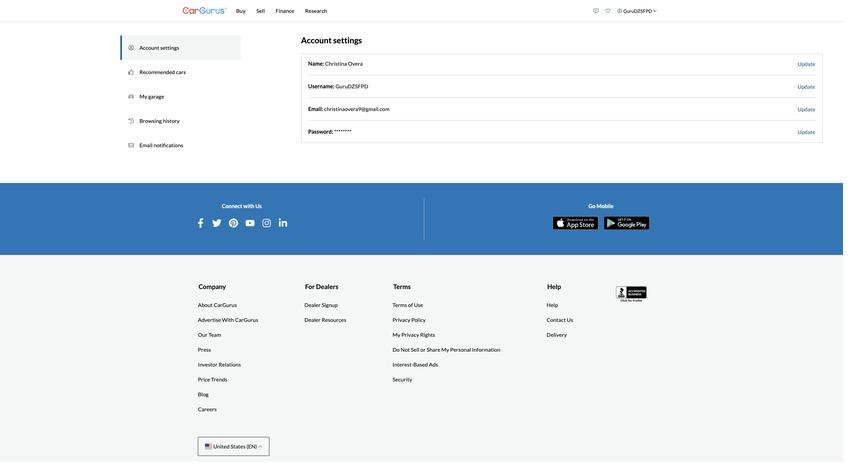 Task type: describe. For each thing, give the bounding box(es) containing it.
rights
[[421, 332, 436, 338]]

advertise
[[198, 317, 221, 323]]

privacy policy link
[[393, 316, 426, 324]]

my inside do not sell or share my personal information link
[[442, 347, 450, 353]]

instagram image
[[262, 219, 272, 228]]

connect
[[222, 203, 243, 210]]

dealers
[[316, 283, 339, 291]]

investor
[[198, 362, 218, 368]]

with
[[244, 203, 255, 210]]

security
[[393, 377, 413, 383]]

blog link
[[198, 391, 209, 399]]

update for name: christina overa
[[798, 61, 816, 67]]

for
[[305, 283, 315, 291]]

gurudzsfpd inside popup button
[[624, 8, 653, 14]]

interest-
[[393, 362, 414, 368]]

resources
[[322, 317, 347, 323]]

dealer signup link
[[305, 301, 338, 310]]

update button for password: ********
[[798, 128, 816, 137]]

********
[[335, 128, 352, 135]]

price trends link
[[198, 376, 228, 384]]

dealer signup
[[305, 302, 338, 308]]

my garage link
[[121, 84, 241, 109]]

user icon image
[[618, 8, 623, 13]]

christina
[[325, 60, 347, 67]]

us image
[[205, 444, 212, 450]]

password:
[[308, 128, 333, 135]]

youtube image
[[246, 219, 255, 228]]

linkedin image
[[279, 219, 288, 228]]

0 horizontal spatial gurudzsfpd
[[336, 83, 369, 89]]

overa
[[348, 60, 363, 67]]

update button for email: christinaovera9@gmail.com
[[798, 105, 816, 114]]

connect with us
[[222, 203, 262, 210]]

username: gurudzsfpd
[[308, 83, 369, 89]]

1 horizontal spatial account settings
[[301, 35, 362, 45]]

finance button
[[270, 0, 300, 22]]

name: christina overa
[[308, 60, 363, 67]]

relations
[[219, 362, 241, 368]]

download on the app store image
[[553, 217, 599, 230]]

recommended cars link
[[121, 60, 241, 84]]

update button for name: christina overa
[[798, 60, 816, 68]]

interest-based ads
[[393, 362, 438, 368]]

with
[[222, 317, 234, 323]]

delivery link
[[547, 331, 567, 339]]

christinaovera9@gmail.com
[[324, 106, 390, 112]]

use
[[414, 302, 424, 308]]

add a car review image
[[594, 8, 599, 13]]

do
[[393, 347, 400, 353]]

my privacy rights
[[393, 332, 436, 338]]

terms for terms of use
[[393, 302, 407, 308]]

recommended
[[140, 69, 175, 75]]

price
[[198, 377, 210, 383]]

do not sell or share my personal information
[[393, 347, 501, 353]]

our team
[[198, 332, 221, 338]]

contact
[[547, 317, 566, 323]]

update for email: christinaovera9@gmail.com
[[798, 106, 816, 113]]

cargurus logo homepage link link
[[183, 1, 227, 21]]

cargurus inside about cargurus link
[[214, 302, 237, 308]]

sell button
[[251, 0, 270, 22]]

privacy policy
[[393, 317, 426, 323]]

recommended cars
[[140, 69, 186, 75]]

investor relations
[[198, 362, 241, 368]]

or
[[421, 347, 426, 353]]

browsing history link
[[121, 109, 241, 133]]

team
[[209, 332, 221, 338]]

pinterest image
[[229, 219, 238, 228]]

dealer for dealer resources
[[305, 317, 321, 323]]

go
[[589, 203, 596, 210]]

based
[[414, 362, 428, 368]]

careers link
[[198, 406, 217, 414]]

1 horizontal spatial account
[[301, 35, 332, 45]]

privacy inside privacy policy link
[[393, 317, 411, 323]]

not
[[401, 347, 410, 353]]

do not sell or share my personal information link
[[393, 346, 501, 354]]

0 vertical spatial us
[[256, 203, 262, 210]]

states
[[231, 444, 246, 450]]

email
[[140, 142, 153, 149]]

investor relations link
[[198, 361, 241, 369]]

envelope image
[[129, 142, 134, 149]]

privacy inside my privacy rights link
[[402, 332, 419, 338]]

advertise with cargurus link
[[198, 316, 258, 324]]

terms of use
[[393, 302, 424, 308]]

update for username: gurudzsfpd
[[798, 83, 816, 90]]

0 vertical spatial help
[[548, 283, 562, 291]]

trends
[[211, 377, 228, 383]]

go mobile
[[589, 203, 614, 210]]

history
[[163, 118, 180, 124]]

press link
[[198, 346, 211, 354]]

terms of use link
[[393, 301, 424, 310]]

contact us link
[[547, 316, 574, 324]]

help link
[[547, 301, 559, 310]]

delivery
[[547, 332, 567, 338]]

0 horizontal spatial settings
[[160, 44, 179, 51]]

browsing
[[140, 118, 162, 124]]

email notifications
[[140, 142, 183, 149]]



Task type: locate. For each thing, give the bounding box(es) containing it.
my for my privacy rights
[[393, 332, 401, 338]]

get it on google play image
[[604, 217, 650, 230]]

1 vertical spatial privacy
[[402, 332, 419, 338]]

settings up recommended cars
[[160, 44, 179, 51]]

about cargurus
[[198, 302, 237, 308]]

2 update button from the top
[[798, 82, 816, 91]]

email notifications link
[[121, 133, 241, 158]]

press
[[198, 347, 211, 353]]

privacy down privacy policy link
[[402, 332, 419, 338]]

4 update from the top
[[798, 129, 816, 135]]

user circle image
[[129, 44, 134, 51]]

email: christinaovera9@gmail.com
[[308, 106, 390, 112]]

policy
[[412, 317, 426, 323]]

privacy
[[393, 317, 411, 323], [402, 332, 419, 338]]

twitter image
[[212, 219, 222, 228]]

0 horizontal spatial us
[[256, 203, 262, 210]]

0 vertical spatial dealer
[[305, 302, 321, 308]]

help
[[548, 283, 562, 291], [547, 302, 559, 308]]

cargurus
[[214, 302, 237, 308], [235, 317, 258, 323]]

gurudzsfpd
[[624, 8, 653, 14], [336, 83, 369, 89]]

4 update button from the top
[[798, 128, 816, 137]]

settings up the overa
[[334, 35, 362, 45]]

dealer resources
[[305, 317, 347, 323]]

my inside my privacy rights link
[[393, 332, 401, 338]]

terms left of
[[393, 302, 407, 308]]

2 vertical spatial my
[[442, 347, 450, 353]]

0 horizontal spatial account settings
[[140, 44, 179, 51]]

0 vertical spatial cargurus
[[214, 302, 237, 308]]

my for my garage
[[140, 93, 147, 100]]

signup
[[322, 302, 338, 308]]

account settings link
[[121, 36, 241, 60]]

1 vertical spatial gurudzsfpd
[[336, 83, 369, 89]]

update button
[[798, 60, 816, 68], [798, 82, 816, 91], [798, 105, 816, 114], [798, 128, 816, 137]]

privacy down terms of use link
[[393, 317, 411, 323]]

united states (en) button
[[198, 438, 269, 457]]

email:
[[308, 106, 323, 112]]

1 horizontal spatial settings
[[334, 35, 362, 45]]

0 vertical spatial privacy
[[393, 317, 411, 323]]

account
[[301, 35, 332, 45], [140, 44, 159, 51]]

of
[[408, 302, 413, 308]]

thumbs up image
[[129, 69, 134, 76]]

us right with
[[256, 203, 262, 210]]

ads
[[429, 362, 438, 368]]

3 update button from the top
[[798, 105, 816, 114]]

my
[[140, 93, 147, 100], [393, 332, 401, 338], [442, 347, 450, 353]]

sell left or
[[411, 347, 420, 353]]

my right share
[[442, 347, 450, 353]]

update button for username: gurudzsfpd
[[798, 82, 816, 91]]

terms
[[394, 283, 411, 291], [393, 302, 407, 308]]

history image
[[129, 118, 134, 124]]

about cargurus link
[[198, 301, 237, 310]]

0 horizontal spatial my
[[140, 93, 147, 100]]

research
[[305, 7, 327, 14]]

contact us
[[547, 317, 574, 323]]

1 dealer from the top
[[305, 302, 321, 308]]

1 vertical spatial my
[[393, 332, 401, 338]]

cargurus inside advertise with cargurus link
[[235, 317, 258, 323]]

careers
[[198, 407, 217, 413]]

company
[[199, 283, 226, 291]]

cargurus right with
[[235, 317, 258, 323]]

account settings up 'name: christina overa'
[[301, 35, 362, 45]]

dealer
[[305, 302, 321, 308], [305, 317, 321, 323]]

car image
[[129, 93, 134, 100]]

dealer left signup in the left bottom of the page
[[305, 302, 321, 308]]

1 update button from the top
[[798, 60, 816, 68]]

us
[[256, 203, 262, 210], [567, 317, 574, 323]]

cargurus up with
[[214, 302, 237, 308]]

1 horizontal spatial gurudzsfpd
[[624, 8, 653, 14]]

password: ********
[[308, 128, 352, 135]]

terms for terms
[[394, 283, 411, 291]]

advertise with cargurus
[[198, 317, 258, 323]]

chevron down image
[[654, 9, 657, 13]]

cars
[[176, 69, 186, 75]]

1 horizontal spatial sell
[[411, 347, 420, 353]]

united states (en)
[[212, 444, 258, 450]]

3 update from the top
[[798, 106, 816, 113]]

garage
[[148, 93, 164, 100]]

my inside my garage 'link'
[[140, 93, 147, 100]]

0 vertical spatial terms
[[394, 283, 411, 291]]

united
[[213, 444, 230, 450]]

0 horizontal spatial account
[[140, 44, 159, 51]]

1 update from the top
[[798, 61, 816, 67]]

saved cars image
[[606, 8, 611, 13]]

click for the bbb business review of this auto listing service in cambridge ma image
[[617, 286, 649, 303]]

dealer down dealer signup link
[[305, 317, 321, 323]]

1 horizontal spatial us
[[567, 317, 574, 323]]

dealer resources link
[[305, 316, 347, 324]]

menu bar containing buy
[[227, 0, 591, 22]]

sell inside popup button
[[257, 7, 265, 14]]

1 vertical spatial help
[[547, 302, 559, 308]]

buy button
[[231, 0, 251, 22]]

account right user circle icon
[[140, 44, 159, 51]]

cargurus logo homepage link image
[[183, 1, 227, 21]]

1 vertical spatial terms
[[393, 302, 407, 308]]

about
[[198, 302, 213, 308]]

notifications
[[154, 142, 183, 149]]

information
[[472, 347, 501, 353]]

my up do
[[393, 332, 401, 338]]

2 horizontal spatial my
[[442, 347, 450, 353]]

gurudzsfpd left chevron down image
[[624, 8, 653, 14]]

blog
[[198, 392, 209, 398]]

help up help link
[[548, 283, 562, 291]]

us right contact at bottom
[[567, 317, 574, 323]]

2 update from the top
[[798, 83, 816, 90]]

name:
[[308, 60, 324, 67]]

sell right buy
[[257, 7, 265, 14]]

finance
[[276, 7, 295, 14]]

1 vertical spatial us
[[567, 317, 574, 323]]

my right car 'image'
[[140, 93, 147, 100]]

account settings up recommended
[[140, 44, 179, 51]]

interest-based ads link
[[393, 361, 438, 369]]

gurudzsfpd up email: christinaovera9@gmail.com
[[336, 83, 369, 89]]

mobile
[[597, 203, 614, 210]]

dealer for dealer signup
[[305, 302, 321, 308]]

our
[[198, 332, 208, 338]]

0 vertical spatial sell
[[257, 7, 265, 14]]

personal
[[451, 347, 471, 353]]

0 vertical spatial my
[[140, 93, 147, 100]]

update
[[798, 61, 816, 67], [798, 83, 816, 90], [798, 106, 816, 113], [798, 129, 816, 135]]

browsing history
[[140, 118, 180, 124]]

update for password: ********
[[798, 129, 816, 135]]

account up name: on the top of the page
[[301, 35, 332, 45]]

0 horizontal spatial sell
[[257, 7, 265, 14]]

username:
[[308, 83, 335, 89]]

our team link
[[198, 331, 221, 339]]

account settings
[[301, 35, 362, 45], [140, 44, 179, 51]]

1 vertical spatial dealer
[[305, 317, 321, 323]]

gurudzsfpd menu
[[591, 1, 661, 20]]

gurudzsfpd menu item
[[614, 1, 661, 20]]

buy
[[236, 7, 246, 14]]

2 dealer from the top
[[305, 317, 321, 323]]

help up contact at bottom
[[547, 302, 559, 308]]

menu bar
[[227, 0, 591, 22]]

my privacy rights link
[[393, 331, 436, 339]]

0 vertical spatial gurudzsfpd
[[624, 8, 653, 14]]

security link
[[393, 376, 413, 384]]

for dealers
[[305, 283, 339, 291]]

share
[[427, 347, 441, 353]]

1 horizontal spatial my
[[393, 332, 401, 338]]

1 vertical spatial sell
[[411, 347, 420, 353]]

facebook image
[[196, 219, 205, 228]]

gurudzsfpd button
[[614, 1, 661, 20]]

settings
[[334, 35, 362, 45], [160, 44, 179, 51]]

price trends
[[198, 377, 228, 383]]

(en)
[[247, 444, 257, 450]]

1 vertical spatial cargurus
[[235, 317, 258, 323]]

terms up the terms of use
[[394, 283, 411, 291]]



Task type: vqa. For each thing, say whether or not it's contained in the screenshot.
2 Reviews
no



